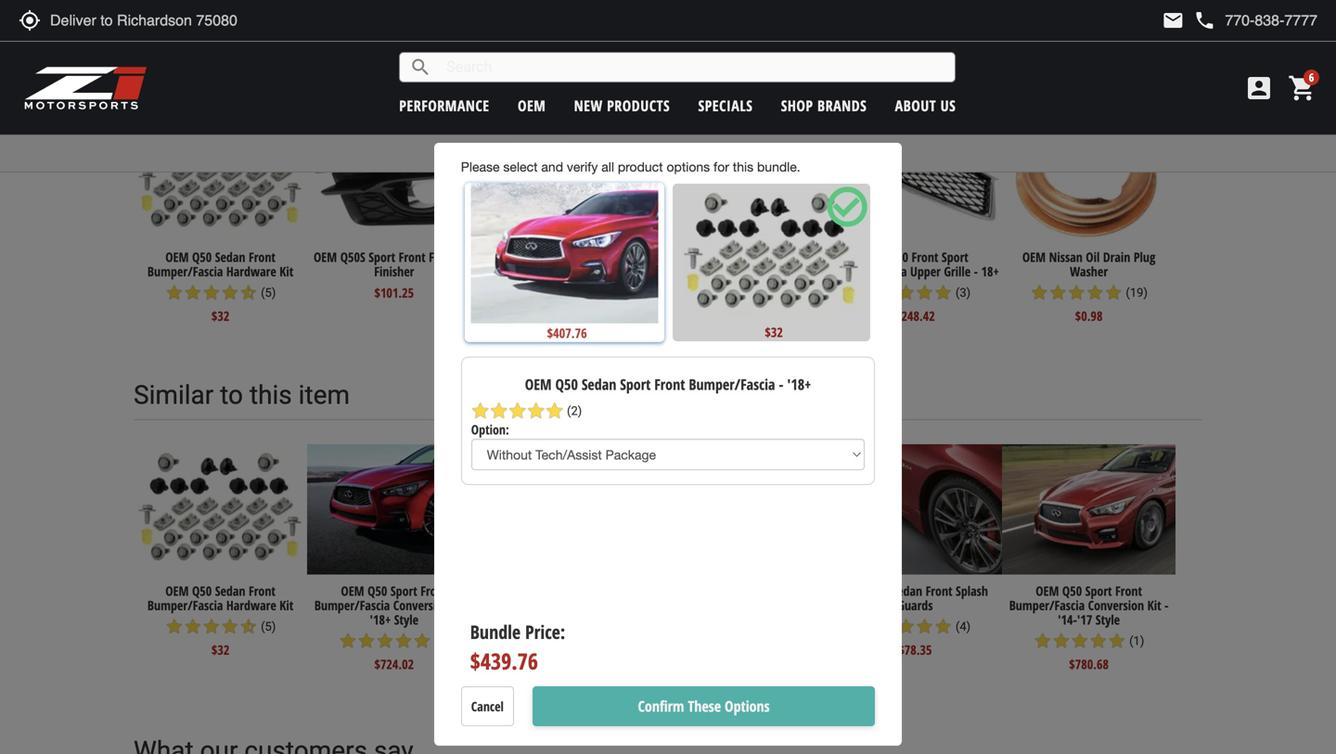 Task type: describe. For each thing, give the bounding box(es) containing it.
- for style
[[470, 597, 474, 614]]

oil
[[1086, 248, 1100, 266]]

oem inside oem q50s sport front fog light finisher $101.25
[[314, 248, 337, 266]]

front inside oem q50s sport front fog light finisher $101.25
[[399, 248, 426, 266]]

customers who bought this item also purchased ...
[[134, 46, 719, 77]]

sport inside oem q50 front sport bumper/fascia upper grille - 18+
[[942, 248, 969, 266]]

new
[[574, 96, 603, 116]]

guards
[[898, 597, 933, 614]]

- for star
[[627, 263, 631, 280]]

oem inside oem q50 sport front bumper/fascia conversion kit - '18+ style star star star star star (2) $724.02
[[341, 582, 364, 600]]

- inside oem q50 sedan sport front bumper/fascia -  '18+ star star star star star (2)
[[779, 374, 784, 394]]

1 horizontal spatial $101.25
[[548, 618, 588, 636]]

shop brands
[[781, 96, 867, 116]]

bumper/fascia inside oem q50 sport front bumper/fascia conversion kit - '18+ style star star star star star (2) $724.02
[[315, 597, 390, 614]]

(4) inside "oem q50 front sport bumper/fascia lower grille - 18+ star star star star star_half (4) $80.32"
[[608, 286, 623, 300]]

sport inside oem q50 sport front bumper/fascia conversion kit - '14-'17 style star star star star star (1) $780.68
[[1086, 582, 1112, 600]]

similar to this item
[[134, 380, 350, 411]]

hook
[[740, 263, 766, 280]]

1 vertical spatial item
[[299, 380, 350, 411]]

sedan inside oem q50 sedan sport front bumper/fascia -  '18+ star star star star star (2)
[[582, 374, 617, 394]]

oem inside oem nissan oil drain plug washer star star star star star (19) $0.98
[[1023, 248, 1046, 266]]

search
[[409, 56, 432, 78]]

specials
[[698, 96, 753, 116]]

oem q50 front sport bumper/fascia upper grille - 18+
[[832, 248, 999, 280]]

oem link
[[518, 96, 546, 116]]

(2) inside oem q50 sedan sport front bumper/fascia -  '18+ star star star star star (2)
[[567, 404, 582, 418]]

star_half for (4)
[[239, 618, 258, 636]]

grille for oem q50 front sport bumper/fascia lower grille - 18+ star star star star star_half (4) $80.32
[[597, 263, 624, 280]]

...
[[699, 46, 719, 77]]

sport inside oem q50 sedan sport front bumper/fascia -  '18+ star star star star star (2)
[[620, 374, 651, 394]]

$32 for star
[[211, 307, 230, 325]]

splash
[[956, 582, 988, 600]]

2 horizontal spatial this
[[733, 159, 754, 175]]

(change model) link
[[746, 144, 829, 162]]

(1)
[[1130, 634, 1145, 648]]

q50 inside oem q50 front sport bumper/fascia upper grille - 18+
[[889, 248, 909, 266]]

phone
[[1194, 9, 1216, 32]]

q50 inside oem q50 sport front bumper/fascia conversion kit - '18+ style star star star star star (2) $724.02
[[368, 582, 387, 600]]

please
[[461, 159, 500, 175]]

about us
[[895, 96, 956, 116]]

performance
[[399, 96, 490, 116]]

conversion for (2)
[[393, 597, 449, 614]]

$32 for (4)
[[211, 641, 230, 659]]

purchased
[[571, 46, 692, 77]]

confirm these options button
[[533, 687, 875, 727]]

'14-
[[1058, 611, 1077, 629]]

$780.68
[[1069, 655, 1109, 673]]

q50 inside oem q50 sport front bumper/fascia conversion kit - '14-'17 style star star star star star (1) $780.68
[[1063, 582, 1082, 600]]

star_half for star
[[239, 284, 258, 302]]

these
[[688, 697, 721, 717]]

'18+ inside oem q50 sedan sport front bumper/fascia -  '18+ star star star star star (2)
[[787, 374, 811, 394]]

tow
[[716, 263, 737, 280]]

front inside oem q50 front sport bumper/fascia upper grille - 18+
[[912, 248, 939, 266]]

star star star (3)
[[897, 284, 971, 302]]

product
[[618, 159, 663, 175]]

plug
[[1134, 248, 1156, 266]]

oem nissan oil drain plug washer star star star star star (19) $0.98
[[1023, 248, 1156, 325]]

model)
[[792, 144, 829, 162]]

to
[[220, 380, 243, 411]]

shop brands link
[[781, 96, 867, 116]]

lower
[[563, 263, 594, 280]]

washer
[[1070, 263, 1108, 280]]

please select and verify all product options for this bundle.
[[461, 159, 801, 175]]

who
[[266, 46, 315, 77]]

confirm these options
[[638, 697, 770, 717]]

oem q50 sport front bumper/fascia conversion kit - '18+ style star star star star star (2) $724.02
[[315, 582, 474, 673]]

for
[[714, 159, 729, 175]]

upper
[[910, 263, 941, 280]]

oem q50 sedan front bumper/fascia hardware kit star star star star star_half (5) $32 for (4)
[[147, 582, 294, 659]]

conversion for star
[[1088, 597, 1144, 614]]

q50s
[[340, 248, 365, 266]]

customers
[[134, 46, 260, 77]]

price:
[[525, 620, 565, 645]]

currently shopping: q50 (change model)
[[571, 144, 829, 163]]

phone link
[[1194, 9, 1318, 32]]

oem q50 front sport bumper/fascia lower grille - 18+ star star star star star_half (4) $80.32
[[484, 248, 652, 325]]

$724.02
[[374, 655, 414, 673]]

verify
[[567, 159, 598, 175]]

q50 inside 'oem 2014+ infiniti q50 sedan front tow hook cover $15.92'
[[764, 248, 784, 266]]

$439.76
[[470, 646, 538, 676]]

front inside "oem q50 front sport bumper/fascia lower grille - 18+ star star star star star_half (4) $80.32"
[[564, 248, 591, 266]]

oem inside oem q50 sedan sport front bumper/fascia -  '18+ star star star star star (2)
[[525, 374, 552, 394]]

options
[[667, 159, 710, 175]]

style inside oem q50 sport front bumper/fascia conversion kit - '18+ style star star star star star (2) $724.02
[[394, 611, 419, 629]]

bumper/fascia inside oem q50 sport front bumper/fascia conversion kit - '14-'17 style star star star star star (1) $780.68
[[1009, 597, 1085, 614]]

'17
[[1077, 611, 1093, 629]]

bundle.
[[757, 159, 801, 175]]

$407.76
[[547, 324, 587, 342]]

bought
[[322, 46, 403, 77]]

cancel button
[[461, 687, 514, 727]]

sport inside "oem q50 front sport bumper/fascia lower grille - 18+ star star star star star_half (4) $80.32"
[[594, 248, 621, 266]]

option:
[[471, 421, 509, 439]]

performance link
[[399, 96, 490, 116]]

mail
[[1162, 9, 1185, 32]]

oem inside oem q50 front sport bumper/fascia upper grille - 18+
[[862, 248, 886, 266]]

q50 inside oem q50 sedan sport front bumper/fascia -  '18+ star star star star star (2)
[[555, 374, 578, 394]]

account_box link
[[1240, 73, 1279, 103]]

(19)
[[1126, 286, 1148, 300]]

sport inside oem q50 sport front bumper/fascia conversion kit - '18+ style star star star star star (2) $724.02
[[391, 582, 417, 600]]

$248.42
[[896, 307, 935, 325]]

2014+
[[693, 248, 723, 266]]

front inside oem q50 sedan sport front bumper/fascia -  '18+ star star star star star (2)
[[655, 374, 685, 394]]

oem inside 'oem 2014+ infiniti q50 sedan front tow hook cover $15.92'
[[666, 248, 690, 266]]

bumper/fascia inside "oem q50 front sport bumper/fascia lower grille - 18+ star star star star star_half (4) $80.32"
[[484, 263, 559, 280]]

18+ for oem q50 front sport bumper/fascia lower grille - 18+ star star star star star_half (4) $80.32
[[634, 263, 652, 280]]

$78.35
[[899, 641, 932, 659]]

bundle price: $439.76
[[470, 620, 565, 676]]

oem q50s sport front fog light finisher $101.25
[[314, 248, 475, 302]]

oem inside oem q50 sedan front splash guards star star star (4) $78.35
[[843, 582, 866, 600]]

(3)
[[956, 286, 971, 300]]

mail link
[[1162, 9, 1185, 32]]

front inside oem q50 sedan front splash guards star star star (4) $78.35
[[926, 582, 953, 600]]

shopping_cart link
[[1284, 73, 1318, 103]]



Task type: locate. For each thing, give the bounding box(es) containing it.
item right to
[[299, 380, 350, 411]]

and
[[541, 159, 563, 175]]

1 vertical spatial (2)
[[435, 634, 450, 648]]

this up the performance
[[409, 46, 452, 77]]

1 horizontal spatial '18+
[[787, 374, 811, 394]]

account_box
[[1245, 73, 1274, 103]]

(2) down the $407.76
[[567, 404, 582, 418]]

kit inside oem q50 sport front bumper/fascia conversion kit - '14-'17 style star star star star star (1) $780.68
[[1148, 597, 1162, 614]]

oem q50 sport front bumper/fascia conversion kit - '14-'17 style star star star star star (1) $780.68
[[1009, 582, 1169, 673]]

1 horizontal spatial 18+
[[981, 263, 999, 280]]

0 vertical spatial this
[[409, 46, 452, 77]]

0 vertical spatial $101.25
[[374, 284, 414, 302]]

conversion inside oem q50 sport front bumper/fascia conversion kit - '14-'17 style star star star star star (1) $780.68
[[1088, 597, 1144, 614]]

1 horizontal spatial style
[[1096, 611, 1120, 629]]

$15.92
[[725, 284, 759, 302]]

(4)
[[608, 286, 623, 300], [956, 620, 971, 634]]

2 18+ from the left
[[981, 263, 999, 280]]

1 horizontal spatial conversion
[[1088, 597, 1144, 614]]

sedan
[[215, 248, 245, 266], [787, 248, 817, 266], [582, 374, 617, 394], [215, 582, 245, 600], [892, 582, 923, 600]]

1 vertical spatial $101.25
[[548, 618, 588, 636]]

shop
[[781, 96, 814, 116]]

cancel
[[471, 698, 504, 716]]

style inside oem q50 sport front bumper/fascia conversion kit - '14-'17 style star star star star star (1) $780.68
[[1096, 611, 1120, 629]]

options
[[725, 697, 770, 717]]

1 horizontal spatial item
[[458, 46, 509, 77]]

18+ inside oem q50 front sport bumper/fascia upper grille - 18+
[[981, 263, 999, 280]]

0 horizontal spatial 18+
[[634, 263, 652, 280]]

0 vertical spatial oem q50 sedan front bumper/fascia hardware kit star star star star star_half (5) $32
[[147, 248, 294, 325]]

oem
[[518, 96, 546, 116], [165, 248, 189, 266], [314, 248, 337, 266], [515, 248, 538, 266], [666, 248, 690, 266], [862, 248, 886, 266], [1023, 248, 1046, 266], [525, 374, 552, 394], [165, 582, 189, 600], [341, 582, 364, 600], [843, 582, 866, 600], [1036, 582, 1059, 600]]

new products
[[574, 96, 670, 116]]

0 vertical spatial (5)
[[261, 286, 276, 300]]

conversion up (1)
[[1088, 597, 1144, 614]]

1 horizontal spatial (4)
[[956, 620, 971, 634]]

nissan
[[1049, 248, 1083, 266]]

(4) inside oem q50 sedan front splash guards star star star (4) $78.35
[[956, 620, 971, 634]]

(change
[[746, 144, 788, 162]]

1 vertical spatial hardware
[[226, 597, 276, 614]]

$80.32
[[551, 307, 585, 325]]

18+ inside "oem q50 front sport bumper/fascia lower grille - 18+ star star star star star_half (4) $80.32"
[[634, 263, 652, 280]]

light
[[450, 248, 475, 266]]

oem inside "oem q50 front sport bumper/fascia lower grille - 18+ star star star star star_half (4) $80.32"
[[515, 248, 538, 266]]

2 grille from the left
[[944, 263, 971, 280]]

about
[[895, 96, 937, 116]]

2 (5) from the top
[[261, 620, 276, 634]]

oem inside oem q50 sport front bumper/fascia conversion kit - '14-'17 style star star star star star (1) $780.68
[[1036, 582, 1059, 600]]

bumper/fascia
[[147, 263, 223, 280], [484, 263, 559, 280], [832, 263, 907, 280], [689, 374, 775, 394], [147, 597, 223, 614], [315, 597, 390, 614], [1009, 597, 1085, 614]]

style up $724.02
[[394, 611, 419, 629]]

hardware for star
[[226, 263, 276, 280]]

confirm
[[638, 697, 684, 717]]

oem 2014+ infiniti q50 sedan front tow hook cover $15.92
[[666, 248, 817, 302]]

18+ right 'lower'
[[634, 263, 652, 280]]

0 vertical spatial (4)
[[608, 286, 623, 300]]

oem q50 sedan sport front bumper/fascia -  '18+ star star star star star (2)
[[471, 374, 811, 420]]

star_half
[[239, 284, 258, 302], [587, 284, 605, 302], [239, 618, 258, 636]]

18+ for oem q50 front sport bumper/fascia upper grille - 18+
[[981, 263, 999, 280]]

0 vertical spatial (2)
[[567, 404, 582, 418]]

-
[[627, 263, 631, 280], [974, 263, 978, 280], [779, 374, 784, 394], [470, 597, 474, 614], [1165, 597, 1169, 614]]

this
[[409, 46, 452, 77], [733, 159, 754, 175], [250, 380, 292, 411]]

front inside oem q50 sport front bumper/fascia conversion kit - '14-'17 style star star star star star (1) $780.68
[[1116, 582, 1142, 600]]

$32
[[211, 307, 230, 325], [765, 324, 783, 341], [211, 641, 230, 659]]

1 conversion from the left
[[393, 597, 449, 614]]

this right for
[[733, 159, 754, 175]]

all
[[602, 159, 614, 175]]

grille
[[597, 263, 624, 280], [944, 263, 971, 280]]

similar
[[134, 380, 214, 411]]

- inside oem q50 sport front bumper/fascia conversion kit - '18+ style star star star star star (2) $724.02
[[470, 597, 474, 614]]

$101.25 inside oem q50s sport front fog light finisher $101.25
[[374, 284, 414, 302]]

mail phone
[[1162, 9, 1216, 32]]

hardware
[[226, 263, 276, 280], [226, 597, 276, 614]]

0 horizontal spatial item
[[299, 380, 350, 411]]

- inside "oem q50 front sport bumper/fascia lower grille - 18+ star star star star star_half (4) $80.32"
[[627, 263, 631, 280]]

2 hardware from the top
[[226, 597, 276, 614]]

0 horizontal spatial style
[[394, 611, 419, 629]]

kit inside oem q50 sport front bumper/fascia conversion kit - '18+ style star star star star star (2) $724.02
[[453, 597, 467, 614]]

1 vertical spatial (5)
[[261, 620, 276, 634]]

bundle
[[470, 620, 521, 645]]

sedan inside oem q50 sedan front splash guards star star star (4) $78.35
[[892, 582, 923, 600]]

'18+ inside oem q50 sport front bumper/fascia conversion kit - '18+ style star star star star star (2) $724.02
[[370, 611, 391, 629]]

(2) left bundle
[[435, 634, 450, 648]]

1 horizontal spatial grille
[[944, 263, 971, 280]]

0 horizontal spatial (4)
[[608, 286, 623, 300]]

oem q50 sedan front bumper/fascia hardware kit star star star star star_half (5) $32
[[147, 248, 294, 325], [147, 582, 294, 659]]

hardware for (4)
[[226, 597, 276, 614]]

sport
[[369, 248, 395, 266], [594, 248, 621, 266], [942, 248, 969, 266], [620, 374, 651, 394], [391, 582, 417, 600], [1086, 582, 1112, 600]]

bumper/fascia inside oem q50 front sport bumper/fascia upper grille - 18+
[[832, 263, 907, 280]]

cover
[[769, 263, 798, 280]]

18+ right the upper
[[981, 263, 999, 280]]

this right to
[[250, 380, 292, 411]]

q50 inside oem q50 sedan front splash guards star star star (4) $78.35
[[869, 582, 889, 600]]

1 (5) from the top
[[261, 286, 276, 300]]

0 horizontal spatial $101.25
[[374, 284, 414, 302]]

2 style from the left
[[1096, 611, 1120, 629]]

conversion inside oem q50 sport front bumper/fascia conversion kit - '18+ style star star star star star (2) $724.02
[[393, 597, 449, 614]]

1 vertical spatial oem q50 sedan front bumper/fascia hardware kit star star star star star_half (5) $32
[[147, 582, 294, 659]]

brands
[[818, 96, 867, 116]]

shopping_cart
[[1288, 73, 1318, 103]]

1 hardware from the top
[[226, 263, 276, 280]]

select
[[503, 159, 538, 175]]

style
[[394, 611, 419, 629], [1096, 611, 1120, 629]]

us
[[941, 96, 956, 116]]

$101.25 right bundle
[[548, 618, 588, 636]]

1 vertical spatial (4)
[[956, 620, 971, 634]]

sedan inside 'oem 2014+ infiniti q50 sedan front tow hook cover $15.92'
[[787, 248, 817, 266]]

0 vertical spatial '18+
[[787, 374, 811, 394]]

(5) for (4)
[[261, 620, 276, 634]]

grille inside "oem q50 front sport bumper/fascia lower grille - 18+ star star star star star_half (4) $80.32"
[[597, 263, 624, 280]]

1 vertical spatial '18+
[[370, 611, 391, 629]]

- inside oem q50 front sport bumper/fascia upper grille - 18+
[[974, 263, 978, 280]]

kit
[[280, 263, 294, 280], [280, 597, 294, 614], [453, 597, 467, 614], [1148, 597, 1162, 614]]

my_location
[[19, 9, 41, 32]]

grille for oem q50 front sport bumper/fascia upper grille - 18+
[[944, 263, 971, 280]]

oem q50 sedan front splash guards star star star (4) $78.35
[[843, 582, 988, 659]]

- for '17
[[1165, 597, 1169, 614]]

0 horizontal spatial (2)
[[435, 634, 450, 648]]

1 18+ from the left
[[634, 263, 652, 280]]

conversion up $724.02
[[393, 597, 449, 614]]

2 conversion from the left
[[1088, 597, 1144, 614]]

$101.25
[[374, 284, 414, 302], [548, 618, 588, 636]]

$101.25 down finisher
[[374, 284, 414, 302]]

infiniti
[[726, 248, 761, 266]]

- inside oem q50 sport front bumper/fascia conversion kit - '14-'17 style star star star star star (1) $780.68
[[1165, 597, 1169, 614]]

style right '17
[[1096, 611, 1120, 629]]

grille right 'lower'
[[597, 263, 624, 280]]

also
[[516, 46, 564, 77]]

1 grille from the left
[[597, 263, 624, 280]]

2 vertical spatial this
[[250, 380, 292, 411]]

about us link
[[895, 96, 956, 116]]

q50 inside "oem q50 front sport bumper/fascia lower grille - 18+ star star star star star_half (4) $80.32"
[[541, 248, 561, 266]]

'18+
[[787, 374, 811, 394], [370, 611, 391, 629]]

$0.98
[[1075, 307, 1103, 325]]

front inside oem q50 sport front bumper/fascia conversion kit - '18+ style star star star star star (2) $724.02
[[421, 582, 448, 600]]

1 horizontal spatial this
[[409, 46, 452, 77]]

0 vertical spatial item
[[458, 46, 509, 77]]

grille up (3)
[[944, 263, 971, 280]]

1 horizontal spatial (2)
[[567, 404, 582, 418]]

0 horizontal spatial conversion
[[393, 597, 449, 614]]

(5) for star
[[261, 286, 276, 300]]

item left "also"
[[458, 46, 509, 77]]

item
[[458, 46, 509, 77], [299, 380, 350, 411]]

Search search field
[[432, 53, 955, 82]]

0 horizontal spatial grille
[[597, 263, 624, 280]]

0 vertical spatial hardware
[[226, 263, 276, 280]]

star_half inside "oem q50 front sport bumper/fascia lower grille - 18+ star star star star star_half (4) $80.32"
[[587, 284, 605, 302]]

18+
[[634, 263, 652, 280], [981, 263, 999, 280]]

1 oem q50 sedan front bumper/fascia hardware kit star star star star star_half (5) $32 from the top
[[147, 248, 294, 325]]

bumper/fascia inside oem q50 sedan sport front bumper/fascia -  '18+ star star star star star (2)
[[689, 374, 775, 394]]

1 style from the left
[[394, 611, 419, 629]]

(2)
[[567, 404, 582, 418], [435, 634, 450, 648]]

star
[[165, 284, 184, 302], [184, 284, 202, 302], [202, 284, 221, 302], [221, 284, 239, 302], [513, 284, 531, 302], [531, 284, 550, 302], [550, 284, 568, 302], [568, 284, 587, 302], [860, 284, 879, 302], [897, 284, 916, 302], [916, 284, 934, 302], [934, 284, 953, 302], [1030, 284, 1049, 302], [1049, 284, 1067, 302], [1067, 284, 1086, 302], [1086, 284, 1105, 302], [1105, 284, 1123, 302], [471, 402, 490, 420], [490, 402, 508, 420], [508, 402, 527, 420], [527, 402, 546, 420], [546, 402, 564, 420], [165, 618, 184, 636], [184, 618, 202, 636], [202, 618, 221, 636], [221, 618, 239, 636], [897, 618, 916, 636], [916, 618, 934, 636], [934, 618, 953, 636], [339, 632, 357, 650], [357, 632, 376, 650], [376, 632, 394, 650], [394, 632, 413, 650], [413, 632, 432, 650], [1034, 632, 1052, 650], [1052, 632, 1071, 650], [1071, 632, 1089, 650], [1089, 632, 1108, 650], [1108, 632, 1127, 650]]

oem q50 sedan front bumper/fascia hardware kit star star star star star_half (5) $32 for star
[[147, 248, 294, 325]]

currently
[[571, 144, 634, 163]]

0 horizontal spatial '18+
[[370, 611, 391, 629]]

grille inside oem q50 front sport bumper/fascia upper grille - 18+
[[944, 263, 971, 280]]

front inside 'oem 2014+ infiniti q50 sedan front tow hook cover $15.92'
[[686, 263, 712, 280]]

products
[[607, 96, 670, 116]]

sport inside oem q50s sport front fog light finisher $101.25
[[369, 248, 395, 266]]

1 vertical spatial this
[[733, 159, 754, 175]]

0 horizontal spatial this
[[250, 380, 292, 411]]

(2) inside oem q50 sport front bumper/fascia conversion kit - '18+ style star star star star star (2) $724.02
[[435, 634, 450, 648]]

2 oem q50 sedan front bumper/fascia hardware kit star star star star star_half (5) $32 from the top
[[147, 582, 294, 659]]

fog
[[429, 248, 447, 266]]

z1 motorsports logo image
[[23, 65, 148, 111]]

q50
[[710, 144, 739, 163], [192, 248, 212, 266], [541, 248, 561, 266], [764, 248, 784, 266], [889, 248, 909, 266], [555, 374, 578, 394], [192, 582, 212, 600], [368, 582, 387, 600], [869, 582, 889, 600], [1063, 582, 1082, 600]]

drain
[[1103, 248, 1131, 266]]



Task type: vqa. For each thing, say whether or not it's contained in the screenshot.
Decals & Stickers
no



